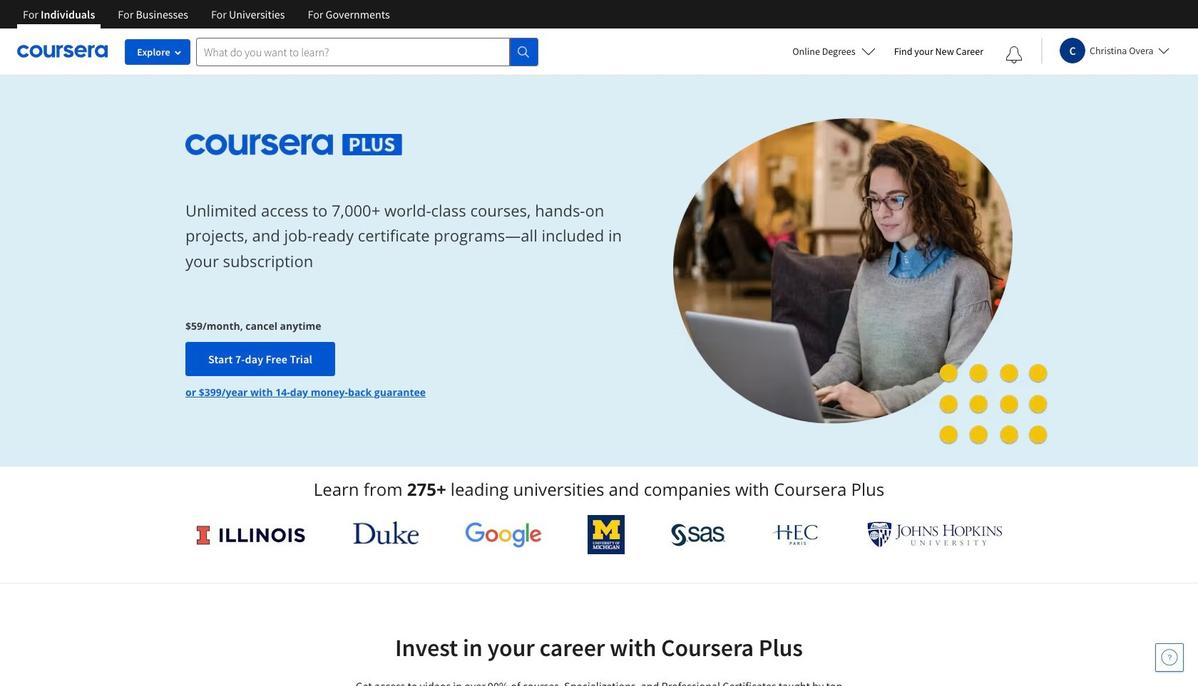 Task type: describe. For each thing, give the bounding box(es) containing it.
banner navigation
[[11, 0, 401, 29]]

google image
[[465, 522, 542, 548]]

university of illinois at urbana-champaign image
[[195, 524, 307, 547]]

help center image
[[1161, 650, 1178, 667]]

johns hopkins university image
[[867, 522, 1003, 548]]

sas image
[[671, 524, 725, 547]]

coursera image
[[17, 40, 108, 63]]



Task type: locate. For each thing, give the bounding box(es) containing it.
What do you want to learn? text field
[[196, 37, 510, 66]]

coursera plus image
[[185, 134, 402, 155]]

hec paris image
[[771, 521, 821, 550]]

university of michigan image
[[588, 516, 625, 555]]

None search field
[[196, 37, 538, 66]]

duke university image
[[353, 522, 419, 545]]



Task type: vqa. For each thing, say whether or not it's contained in the screenshot.
bottom LIKE 4
no



